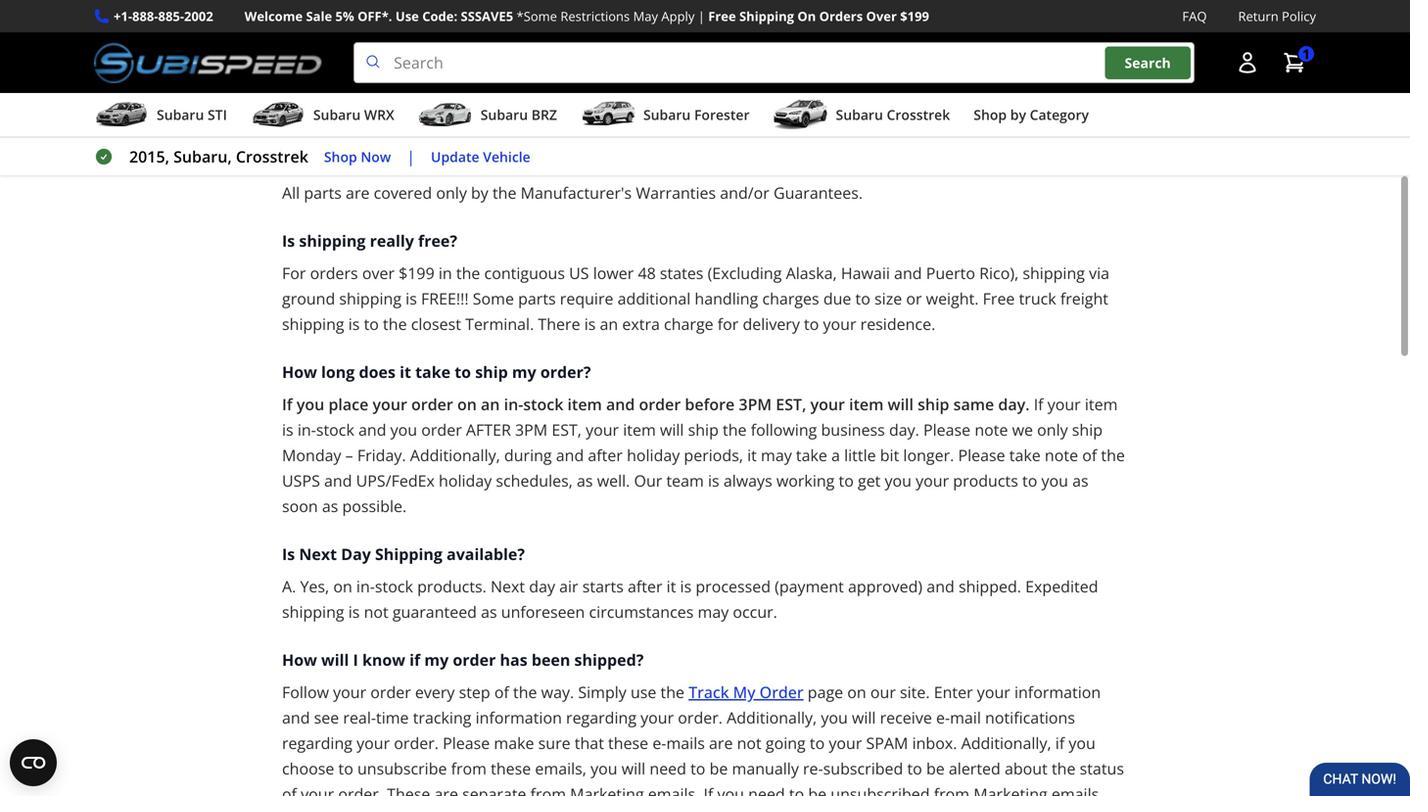 Task type: describe. For each thing, give the bounding box(es) containing it.
from up separate
[[451, 758, 487, 779]]

$199 inside for orders over $199 in the contiguous us lower 48 states (excluding alaska, hawaii and puerto rico), shipping via ground shipping is free!!! some parts require additional handling charges due to size or weight. free truck freight shipping is to the closest terminal. there is an extra charge for delivery to your residence.
[[399, 263, 435, 284]]

and inside if you have a coupon, you may redeem it in your shopping cart. simply enter the coupon code and hit "apply". you will see the discount amount deducted from your total amount on qualified item(s).
[[968, 77, 996, 98]]

track
[[689, 682, 729, 703]]

0 horizontal spatial coupon
[[432, 44, 490, 65]]

after inside if your item is in-stock and you order after 3pm est, your item will ship the following business day. please note we only ship monday – friday. additionally, during and after holiday periods, it may take a little bit longer. please take note of the usps and ups/fedex holiday schedules, as well. our team is always working to get you your products to you as soon as possible.
[[588, 445, 623, 466]]

if you have a coupon, you may redeem it in your shopping cart. simply enter the coupon code and hit "apply". you will see the discount amount deducted from your total amount on qualified item(s).
[[282, 77, 1113, 123]]

0 horizontal spatial redeem
[[354, 44, 414, 65]]

from down emails,
[[531, 784, 566, 796]]

your up well.
[[586, 419, 619, 440]]

(excluding
[[708, 263, 782, 284]]

2002
[[184, 7, 213, 25]]

to down charges
[[804, 314, 819, 335]]

as right soon
[[322, 496, 338, 517]]

0 horizontal spatial note
[[975, 419, 1008, 440]]

1 vertical spatial |
[[407, 146, 415, 167]]

every
[[415, 682, 455, 703]]

1 horizontal spatial |
[[698, 7, 705, 25]]

order
[[760, 682, 804, 703]]

is for is my part covered by a warranty?:
[[282, 150, 295, 171]]

you left "have"
[[296, 77, 323, 98]]

subaru wrx button
[[251, 97, 395, 136]]

subaru for subaru wrx
[[313, 105, 361, 124]]

0 vertical spatial 3pm
[[739, 394, 772, 415]]

0 horizontal spatial take
[[415, 362, 451, 383]]

0 horizontal spatial be
[[710, 758, 728, 779]]

your right same
[[1048, 394, 1081, 415]]

0 vertical spatial $199
[[900, 7, 930, 25]]

1 vertical spatial these
[[491, 758, 531, 779]]

and right the during
[[556, 445, 584, 466]]

covered for only
[[374, 182, 432, 203]]

0 horizontal spatial by
[[431, 150, 450, 171]]

in inside for orders over $199 in the contiguous us lower 48 states (excluding alaska, hawaii and puerto rico), shipping via ground shipping is free!!! some parts require additional handling charges due to size or weight. free truck freight shipping is to the closest terminal. there is an extra charge for delivery to your residence.
[[439, 263, 452, 284]]

shipping down over
[[339, 288, 402, 309]]

2015,
[[129, 146, 169, 167]]

48
[[638, 263, 656, 284]]

in- inside if your item is in-stock and you order after 3pm est, your item will ship the following business day. please note we only ship monday – friday. additionally, during and after holiday periods, it may take a little bit longer. please take note of the usps and ups/fedex holiday schedules, as well. our team is always working to get you your products to you as soon as possible.
[[298, 419, 316, 440]]

and inside a. yes, on in-stock products. next day air starts after it is processed (payment approved) and shipped. expedited shipping is not guaranteed as unforeseen circumstances may occur.
[[927, 576, 955, 597]]

0 vertical spatial parts
[[304, 182, 342, 203]]

if for have
[[282, 77, 292, 98]]

a inside if your item is in-stock and you order after 3pm est, your item will ship the following business day. please note we only ship monday – friday. additionally, during and after holiday periods, it may take a little bit longer. please take note of the usps and ups/fedex holiday schedules, as well. our team is always working to get you your products to you as soon as possible.
[[832, 445, 840, 466]]

step
[[459, 682, 490, 703]]

same
[[954, 394, 994, 415]]

subaru for subaru brz
[[481, 105, 528, 124]]

ground
[[282, 288, 335, 309]]

alaska,
[[786, 263, 837, 284]]

coupon inside if you have a coupon, you may redeem it in your shopping cart. simply enter the coupon code and hit "apply". you will see the discount amount deducted from your total amount on qualified item(s).
[[870, 77, 925, 98]]

ship down before
[[688, 419, 719, 440]]

you up status
[[1069, 733, 1096, 754]]

2 horizontal spatial take
[[1010, 445, 1041, 466]]

how will i know if my order has been shipped?
[[282, 650, 644, 671]]

shop for shop now
[[324, 147, 357, 166]]

how for how will i know if my order has been shipped?
[[282, 650, 317, 671]]

2 horizontal spatial additionally,
[[962, 733, 1052, 754]]

available?
[[447, 544, 525, 565]]

to left get
[[839, 470, 854, 491]]

and up friday.
[[359, 419, 386, 440]]

it inside a. yes, on in-stock products. next day air starts after it is processed (payment approved) and shipped. expedited shipping is not guaranteed as unforeseen circumstances may occur.
[[667, 576, 676, 597]]

1 horizontal spatial order.
[[394, 733, 439, 754]]

is up 'monday'
[[282, 419, 294, 440]]

you
[[1085, 77, 1113, 98]]

processed
[[696, 576, 771, 597]]

your down real-
[[357, 733, 390, 754]]

please inside page on our site. enter your information and see real-time tracking information regarding your order. additionally, you will receive e-mail notifications regarding your order. please make sure that these e-mails are not going to your spam inbox. additionally, if you choose to unsubscribe from these emails, you will need to be manually re-subscribed to be alerted about the status of your order. these are separate from marketing emails. if you need to be unsubscribed from marketing ema
[[443, 733, 490, 754]]

1 horizontal spatial take
[[796, 445, 828, 466]]

from inside if you have a coupon, you may redeem it in your shopping cart. simply enter the coupon code and hit "apply". you will see the discount amount deducted from your total amount on qualified item(s).
[[569, 102, 605, 123]]

you down the 'manually'
[[718, 784, 744, 796]]

will down our on the bottom right of the page
[[852, 707, 876, 728]]

next inside a. yes, on in-stock products. next day air starts after it is processed (payment approved) and shipped. expedited shipping is not guaranteed as unforeseen circumstances may occur.
[[491, 576, 525, 597]]

we
[[1012, 419, 1033, 440]]

in inside if you have a coupon, you may redeem it in your shopping cart. simply enter the coupon code and hit "apply". you will see the discount amount deducted from your total amount on qualified item(s).
[[583, 77, 596, 98]]

your up a subaru forester thumbnail image
[[600, 77, 634, 98]]

crosstrek inside dropdown button
[[887, 105, 950, 124]]

1 horizontal spatial e-
[[936, 707, 950, 728]]

expedited
[[1026, 576, 1099, 597]]

ship right "we"
[[1072, 419, 1103, 440]]

follow
[[282, 682, 329, 703]]

subaru forester
[[644, 105, 750, 124]]

1 vertical spatial an
[[481, 394, 500, 415]]

0 horizontal spatial only
[[436, 182, 467, 203]]

0 horizontal spatial if
[[410, 650, 420, 671]]

your up real-
[[333, 682, 366, 703]]

parts inside for orders over $199 in the contiguous us lower 48 states (excluding alaska, hawaii and puerto rico), shipping via ground shipping is free!!! some parts require additional handling charges due to size or weight. free truck freight shipping is to the closest terminal. there is an extra charge for delivery to your residence.
[[518, 288, 556, 309]]

1 horizontal spatial be
[[809, 784, 827, 796]]

1 horizontal spatial need
[[749, 784, 785, 796]]

way.
[[541, 682, 574, 703]]

you down that
[[591, 758, 618, 779]]

well.
[[597, 470, 630, 491]]

a inside if you have a coupon, you may redeem it in your shopping cart. simply enter the coupon code and hit "apply". you will see the discount amount deducted from your total amount on qualified item(s).
[[366, 77, 375, 98]]

team
[[667, 470, 704, 491]]

usps
[[282, 470, 320, 491]]

is left "free!!!" at the top of the page
[[406, 288, 417, 309]]

for orders over $199 in the contiguous us lower 48 states (excluding alaska, hawaii and puerto rico), shipping via ground shipping is free!!! some parts require additional handling charges due to size or weight. free truck freight shipping is to the closest terminal. there is an extra charge for delivery to your residence.
[[282, 263, 1110, 335]]

to right choose
[[338, 758, 353, 779]]

search input field
[[354, 42, 1195, 83]]

how for how long does it take to ship my order?
[[282, 362, 317, 383]]

qualified
[[768, 102, 831, 123]]

always
[[724, 470, 773, 491]]

on inside page on our site. enter your information and see real-time tracking information regarding your order. additionally, you will receive e-mail notifications regarding your order. please make sure that these e-mails are not going to your spam inbox. additionally, if you choose to unsubscribe from these emails, you will need to be manually re-subscribed to be alerted about the status of your order. these are separate from marketing emails. if you need to be unsubscribed from marketing ema
[[848, 682, 867, 703]]

order up step
[[453, 650, 496, 671]]

size
[[875, 288, 902, 309]]

if your item is in-stock and you order after 3pm est, your item will ship the following business day. please note we only ship monday – friday. additionally, during and after holiday periods, it may take a little bit longer. please take note of the usps and ups/fedex holiday schedules, as well. our team is always working to get you your products to you as soon as possible.
[[282, 394, 1125, 517]]

shipping up truck in the right top of the page
[[1023, 263, 1085, 284]]

as left well.
[[577, 470, 593, 491]]

as inside a. yes, on in-stock products. next day air starts after it is processed (payment approved) and shipped. expedited shipping is not guaranteed as unforeseen circumstances may occur.
[[481, 602, 497, 623]]

0 vertical spatial please
[[924, 419, 971, 440]]

will up 'follow'
[[321, 650, 349, 671]]

apply
[[662, 7, 695, 25]]

you up friday.
[[391, 419, 417, 440]]

if inside page on our site. enter your information and see real-time tracking information regarding your order. additionally, you will receive e-mail notifications regarding your order. please make sure that these e-mails are not going to your spam inbox. additionally, if you choose to unsubscribe from these emails, you will need to be manually re-subscribed to be alerted about the status of your order. these are separate from marketing emails. if you need to be unsubscribed from marketing ema
[[1056, 733, 1065, 754]]

1 vertical spatial of
[[495, 682, 509, 703]]

notifications
[[985, 707, 1076, 728]]

0 horizontal spatial holiday
[[439, 470, 492, 491]]

or
[[906, 288, 922, 309]]

and down –
[[324, 470, 352, 491]]

your down choose
[[301, 784, 334, 796]]

shopping
[[638, 77, 705, 98]]

emails.
[[648, 784, 700, 796]]

mails
[[667, 733, 705, 754]]

the inside page on our site. enter your information and see real-time tracking information regarding your order. additionally, you will receive e-mail notifications regarding your order. please make sure that these e-mails are not going to your spam inbox. additionally, if you choose to unsubscribe from these emails, you will need to be manually re-subscribed to be alerted about the status of your order. these are separate from marketing emails. if you need to be unsubscribed from marketing ema
[[1052, 758, 1076, 779]]

a up the coupon, on the left of the page
[[419, 44, 428, 65]]

use
[[631, 682, 657, 703]]

puerto
[[926, 263, 976, 284]]

over
[[866, 7, 897, 25]]

order left before
[[639, 394, 681, 415]]

0 vertical spatial holiday
[[627, 445, 680, 466]]

is down periods,
[[708, 470, 720, 491]]

receive
[[880, 707, 932, 728]]

residence.
[[861, 314, 936, 335]]

have
[[327, 77, 362, 98]]

going
[[766, 733, 806, 754]]

0 vertical spatial order.
[[678, 707, 723, 728]]

approved)
[[848, 576, 923, 597]]

schedules,
[[496, 470, 573, 491]]

to down "re-"
[[789, 784, 804, 796]]

all
[[282, 182, 300, 203]]

and inside for orders over $199 in the contiguous us lower 48 states (excluding alaska, hawaii and puerto rico), shipping via ground shipping is free!!! some parts require additional handling charges due to size or weight. free truck freight shipping is to the closest terminal. there is an extra charge for delivery to your residence.
[[894, 263, 922, 284]]

possible.
[[342, 496, 407, 517]]

ship down terminal.
[[475, 362, 508, 383]]

search button
[[1106, 46, 1191, 79]]

via
[[1089, 263, 1110, 284]]

after inside a. yes, on in-stock products. next day air starts after it is processed (payment approved) and shipped. expedited shipping is not guaranteed as unforeseen circumstances may occur.
[[628, 576, 663, 597]]

1 vertical spatial crosstrek
[[236, 146, 308, 167]]

if for place
[[282, 394, 293, 415]]

2 vertical spatial by
[[471, 182, 489, 203]]

2015, subaru, crosstrek
[[129, 146, 308, 167]]

if you place your order on an in-stock item and order before 3pm est, your item will ship same day.
[[282, 394, 1034, 415]]

restrictions
[[561, 7, 630, 25]]

1 horizontal spatial are
[[434, 784, 458, 796]]

is down day
[[348, 602, 360, 623]]

faq link
[[1183, 6, 1207, 27]]

on inside if you have a coupon, you may redeem it in your shopping cart. simply enter the coupon code and hit "apply". you will see the discount amount deducted from your total amount on qualified item(s).
[[745, 102, 764, 123]]

1 vertical spatial are
[[709, 733, 733, 754]]

your inside for orders over $199 in the contiguous us lower 48 states (excluding alaska, hawaii and puerto rico), shipping via ground shipping is free!!! some parts require additional handling charges due to size or weight. free truck freight shipping is to the closest terminal. there is an extra charge for delivery to your residence.
[[823, 314, 857, 335]]

2 marketing from the left
[[974, 784, 1048, 796]]

you right products
[[1042, 470, 1069, 491]]

may inside if your item is in-stock and you order after 3pm est, your item will ship the following business day. please note we only ship monday – friday. additionally, during and after holiday periods, it may take a little bit longer. please take note of the usps and ups/fedex holiday schedules, as well. our team is always working to get you your products to you as soon as possible.
[[761, 445, 792, 466]]

2 amount from the left
[[683, 102, 741, 123]]

0 horizontal spatial next
[[299, 544, 337, 565]]

may inside a. yes, on in-stock products. next day air starts after it is processed (payment approved) and shipped. expedited shipping is not guaranteed as unforeseen circumstances may occur.
[[698, 602, 729, 623]]

welcome
[[245, 7, 303, 25]]

order down the how long does it take to ship my order?
[[411, 394, 453, 415]]

extra
[[622, 314, 660, 335]]

soon
[[282, 496, 318, 517]]

guaranteed
[[393, 602, 477, 623]]

real-
[[343, 707, 376, 728]]

to up "re-"
[[810, 733, 825, 754]]

you left the place on the left of the page
[[297, 394, 325, 415]]

2 horizontal spatial my
[[512, 362, 536, 383]]

shop now
[[324, 147, 391, 166]]

separate
[[462, 784, 527, 796]]

day
[[529, 576, 555, 597]]

coupon,
[[379, 77, 438, 98]]

monday
[[282, 445, 341, 466]]

0 horizontal spatial are
[[346, 182, 370, 203]]

return policy link
[[1239, 6, 1317, 27]]

category
[[1030, 105, 1089, 124]]

0 vertical spatial free
[[708, 7, 736, 25]]

0 vertical spatial est,
[[776, 394, 807, 415]]

you down bit
[[885, 470, 912, 491]]

on
[[798, 7, 816, 25]]

shipping inside a. yes, on in-stock products. next day air starts after it is processed (payment approved) and shipped. expedited shipping is not guaranteed as unforeseen circumstances may occur.
[[282, 602, 344, 623]]

subaru sti button
[[94, 97, 227, 136]]

subaru for subaru sti
[[157, 105, 204, 124]]

not inside page on our site. enter your information and see real-time tracking information regarding your order. additionally, you will receive e-mail notifications regarding your order. please make sure that these e-mails are not going to your spam inbox. additionally, if you choose to unsubscribe from these emails, you will need to be manually re-subscribed to be alerted about the status of your order. these are separate from marketing emails. if you need to be unsubscribed from marketing ema
[[737, 733, 762, 754]]

us
[[569, 263, 589, 284]]

will right emails,
[[622, 758, 646, 779]]

1 vertical spatial note
[[1045, 445, 1079, 466]]

how long does it take to ship my order?
[[282, 362, 591, 383]]

on up the after
[[457, 394, 477, 415]]

1 vertical spatial shipping
[[375, 544, 443, 565]]

0 horizontal spatial simply
[[578, 682, 627, 703]]

0 horizontal spatial information
[[476, 707, 562, 728]]

is down require
[[585, 314, 596, 335]]

shipping down the 'ground'
[[282, 314, 344, 335]]

day. inside if your item is in-stock and you order after 3pm est, your item will ship the following business day. please note we only ship monday – friday. additionally, during and after holiday periods, it may take a little bit longer. please take note of the usps and ups/fedex holiday schedules, as well. our team is always working to get you your products to you as soon as possible.
[[889, 419, 920, 440]]

about
[[1005, 758, 1048, 779]]

order inside if your item is in-stock and you order after 3pm est, your item will ship the following business day. please note we only ship monday – friday. additionally, during and after holiday periods, it may take a little bit longer. please take note of the usps and ups/fedex holiday schedules, as well. our team is always working to get you your products to you as soon as possible.
[[421, 419, 462, 440]]

1 horizontal spatial information
[[1015, 682, 1101, 703]]

to up does
[[364, 314, 379, 335]]

will inside if you have a coupon, you may redeem it in your shopping cart. simply enter the coupon code and hit "apply". you will see the discount amount deducted from your total amount on qualified item(s).
[[282, 102, 306, 123]]

0 horizontal spatial my
[[299, 150, 323, 171]]

on inside a. yes, on in-stock products. next day air starts after it is processed (payment approved) and shipped. expedited shipping is not guaranteed as unforeseen circumstances may occur.
[[333, 576, 352, 597]]

additional
[[618, 288, 691, 309]]

welcome sale 5% off*. use code: sssave5 *some restrictions may apply | free shipping on orders over $199
[[245, 7, 930, 25]]

only inside if your item is in-stock and you order after 3pm est, your item will ship the following business day. please note we only ship monday – friday. additionally, during and after holiday periods, it may take a little bit longer. please take note of the usps and ups/fedex holiday schedules, as well. our team is always working to get you your products to you as soon as possible.
[[1038, 419, 1068, 440]]

if inside page on our site. enter your information and see real-time tracking information regarding your order. additionally, you will receive e-mail notifications regarding your order. please make sure that these e-mails are not going to your spam inbox. additionally, if you choose to unsubscribe from these emails, you will need to be manually re-subscribed to be alerted about the status of your order. these are separate from marketing emails. if you need to be unsubscribed from marketing ema
[[704, 784, 714, 796]]

these
[[387, 784, 430, 796]]

to down closest
[[455, 362, 471, 383]]

0 vertical spatial stock
[[523, 394, 564, 415]]

is up 'long'
[[348, 314, 360, 335]]

your down 'use'
[[641, 707, 674, 728]]

guarantees.
[[774, 182, 863, 203]]

open widget image
[[10, 740, 57, 787]]

a subaru forester thumbnail image image
[[581, 100, 636, 129]]

2 horizontal spatial be
[[927, 758, 945, 779]]

is next day shipping available?
[[282, 544, 525, 565]]

and up well.
[[606, 394, 635, 415]]

tracking
[[413, 707, 472, 728]]

sure
[[538, 733, 571, 754]]

hit
[[1000, 77, 1020, 98]]

1 vertical spatial e-
[[653, 733, 667, 754]]

1 horizontal spatial these
[[608, 733, 649, 754]]

subaru brz
[[481, 105, 557, 124]]

your down longer.
[[916, 470, 949, 491]]

see inside page on our site. enter your information and see real-time tracking information regarding your order. additionally, you will receive e-mail notifications regarding your order. please make sure that these e-mails are not going to your spam inbox. additionally, if you choose to unsubscribe from these emails, you will need to be manually re-subscribed to be alerted about the status of your order. these are separate from marketing emails. if you need to be unsubscribed from marketing ema
[[314, 707, 339, 728]]

unsubscribed
[[831, 784, 930, 796]]

re-
[[803, 758, 823, 779]]

discount
[[367, 102, 430, 123]]

ship left same
[[918, 394, 950, 415]]

your left the total
[[609, 102, 642, 123]]

may inside if you have a coupon, you may redeem it in your shopping cart. simply enter the coupon code and hit "apply". you will see the discount amount deducted from your total amount on qualified item(s).
[[473, 77, 504, 98]]

a. yes, on in-stock products. next day air starts after it is processed (payment approved) and shipped. expedited shipping is not guaranteed as unforeseen circumstances may occur.
[[282, 576, 1099, 623]]

free!!!
[[421, 288, 469, 309]]

your down does
[[373, 394, 407, 415]]

periods,
[[684, 445, 743, 466]]

0 vertical spatial regarding
[[566, 707, 637, 728]]



Task type: vqa. For each thing, say whether or not it's contained in the screenshot.
the "same"
yes



Task type: locate. For each thing, give the bounding box(es) containing it.
update
[[431, 147, 480, 166]]

by inside dropdown button
[[1011, 105, 1027, 124]]

how left do on the left top of page
[[282, 44, 317, 65]]

additionally, up about
[[962, 733, 1052, 754]]

if up 'monday'
[[282, 394, 293, 415]]

forester
[[694, 105, 750, 124]]

subaru
[[157, 105, 204, 124], [313, 105, 361, 124], [481, 105, 528, 124], [644, 105, 691, 124], [836, 105, 883, 124]]

rico),
[[980, 263, 1019, 284]]

now
[[361, 147, 391, 166]]

0 horizontal spatial of
[[282, 784, 297, 796]]

$199
[[900, 7, 930, 25], [399, 263, 435, 284]]

1 horizontal spatial $199
[[900, 7, 930, 25]]

| right apply
[[698, 7, 705, 25]]

0 horizontal spatial not
[[364, 602, 389, 623]]

only down update
[[436, 182, 467, 203]]

alerted
[[949, 758, 1001, 779]]

5 subaru from the left
[[836, 105, 883, 124]]

if for item
[[1034, 394, 1044, 415]]

before
[[685, 394, 735, 415]]

2 vertical spatial how
[[282, 650, 317, 671]]

day. up bit
[[889, 419, 920, 440]]

e- up emails.
[[653, 733, 667, 754]]

subaru left sti
[[157, 105, 204, 124]]

3pm inside if your item is in-stock and you order after 3pm est, your item will ship the following business day. please note we only ship monday – friday. additionally, during and after holiday periods, it may take a little bit longer. please take note of the usps and ups/fedex holiday schedules, as well. our team is always working to get you your products to you as soon as possible.
[[515, 419, 548, 440]]

how for how do i redeem a coupon code?
[[282, 44, 317, 65]]

order. down track
[[678, 707, 723, 728]]

holiday up our
[[627, 445, 680, 466]]

subaru for subaru forester
[[644, 105, 691, 124]]

1 horizontal spatial by
[[471, 182, 489, 203]]

to left size
[[856, 288, 871, 309]]

free inside for orders over $199 in the contiguous us lower 48 states (excluding alaska, hawaii and puerto rico), shipping via ground shipping is free!!! some parts require additional handling charges due to size or weight. free truck freight shipping is to the closest terminal. there is an extra charge for delivery to your residence.
[[983, 288, 1015, 309]]

delivery
[[743, 314, 800, 335]]

simply
[[746, 77, 794, 98], [578, 682, 627, 703]]

will left subaru wrx
[[282, 102, 306, 123]]

0 horizontal spatial est,
[[552, 419, 582, 440]]

my
[[733, 682, 756, 703]]

unforeseen
[[501, 602, 585, 623]]

order
[[411, 394, 453, 415], [639, 394, 681, 415], [421, 419, 462, 440], [453, 650, 496, 671], [371, 682, 411, 703]]

take up 'working'
[[796, 445, 828, 466]]

1 vertical spatial if
[[1056, 733, 1065, 754]]

stock down the place on the left of the page
[[316, 419, 354, 440]]

of inside if your item is in-stock and you order after 3pm est, your item will ship the following business day. please note we only ship monday – friday. additionally, during and after holiday periods, it may take a little bit longer. please take note of the usps and ups/fedex holiday schedules, as well. our team is always working to get you your products to you as soon as possible.
[[1083, 445, 1097, 466]]

occur.
[[733, 602, 778, 623]]

free?
[[418, 230, 457, 251]]

not inside a. yes, on in-stock products. next day air starts after it is processed (payment approved) and shipped. expedited shipping is not guaranteed as unforeseen circumstances may occur.
[[364, 602, 389, 623]]

2 vertical spatial my
[[425, 650, 449, 671]]

see inside if you have a coupon, you may redeem it in your shopping cart. simply enter the coupon code and hit "apply". you will see the discount amount deducted from your total amount on qualified item(s).
[[310, 102, 335, 123]]

if down notifications
[[1056, 733, 1065, 754]]

1 vertical spatial est,
[[552, 419, 582, 440]]

subaru,
[[173, 146, 232, 167]]

and inside page on our site. enter your information and see real-time tracking information regarding your order. additionally, you will receive e-mail notifications regarding your order. please make sure that these e-mails are not going to your spam inbox. additionally, if you choose to unsubscribe from these emails, you will need to be manually re-subscribed to be alerted about the status of your order. these are separate from marketing emails. if you need to be unsubscribed from marketing ema
[[282, 707, 310, 728]]

0 horizontal spatial parts
[[304, 182, 342, 203]]

1 vertical spatial next
[[491, 576, 525, 597]]

our
[[634, 470, 663, 491]]

3 is from the top
[[282, 544, 295, 565]]

may down processed
[[698, 602, 729, 623]]

a
[[419, 44, 428, 65], [366, 77, 375, 98], [454, 150, 464, 171], [832, 445, 840, 466]]

subispeed logo image
[[94, 42, 322, 83]]

2 horizontal spatial of
[[1083, 445, 1097, 466]]

in- down day
[[356, 576, 375, 597]]

(payment
[[775, 576, 844, 597]]

subscribed
[[823, 758, 903, 779]]

are right mails
[[709, 733, 733, 754]]

0 vertical spatial coupon
[[432, 44, 490, 65]]

1 horizontal spatial additionally,
[[727, 707, 817, 728]]

885-
[[158, 7, 184, 25]]

1 vertical spatial parts
[[518, 288, 556, 309]]

is
[[406, 288, 417, 309], [348, 314, 360, 335], [585, 314, 596, 335], [282, 419, 294, 440], [708, 470, 720, 491], [680, 576, 692, 597], [348, 602, 360, 623]]

shop inside "shop now" link
[[324, 147, 357, 166]]

from
[[569, 102, 605, 123], [451, 758, 487, 779], [531, 784, 566, 796], [934, 784, 970, 796]]

are right the these
[[434, 784, 458, 796]]

1 subaru from the left
[[157, 105, 204, 124]]

0 horizontal spatial $199
[[399, 263, 435, 284]]

deducted
[[496, 102, 565, 123]]

a subaru crosstrek thumbnail image image
[[773, 100, 828, 129]]

manually
[[732, 758, 799, 779]]

0 horizontal spatial day.
[[889, 419, 920, 440]]

an left extra
[[600, 314, 618, 335]]

$199 up "free!!!" at the top of the page
[[399, 263, 435, 284]]

your up business on the right of page
[[811, 394, 845, 415]]

and left shipped.
[[927, 576, 955, 597]]

2 horizontal spatial stock
[[523, 394, 564, 415]]

1 vertical spatial information
[[476, 707, 562, 728]]

1 horizontal spatial only
[[1038, 419, 1068, 440]]

1 horizontal spatial crosstrek
[[887, 105, 950, 124]]

2 horizontal spatial in-
[[504, 394, 523, 415]]

2 horizontal spatial may
[[761, 445, 792, 466]]

closest
[[411, 314, 461, 335]]

redeem up deducted
[[508, 77, 565, 98]]

stock inside a. yes, on in-stock products. next day air starts after it is processed (payment approved) and shipped. expedited shipping is not guaranteed as unforeseen circumstances may occur.
[[375, 576, 413, 597]]

it inside if your item is in-stock and you order after 3pm est, your item will ship the following business day. please note we only ship monday – friday. additionally, during and after holiday periods, it may take a little bit longer. please take note of the usps and ups/fedex holiday schedules, as well. our team is always working to get you your products to you as soon as possible.
[[748, 445, 757, 466]]

0 vertical spatial next
[[299, 544, 337, 565]]

0 vertical spatial additionally,
[[410, 445, 500, 466]]

0 horizontal spatial an
[[481, 394, 500, 415]]

be down "re-"
[[809, 784, 827, 796]]

a subaru brz thumbnail image image
[[418, 100, 473, 129]]

will down if you place your order on an in-stock item and order before 3pm est, your item will ship same day.
[[660, 419, 684, 440]]

redeem inside if you have a coupon, you may redeem it in your shopping cart. simply enter the coupon code and hit "apply". you will see the discount amount deducted from your total amount on qualified item(s).
[[508, 77, 565, 98]]

brz
[[532, 105, 557, 124]]

0 vertical spatial note
[[975, 419, 1008, 440]]

after up circumstances
[[628, 576, 663, 597]]

subaru inside dropdown button
[[313, 105, 361, 124]]

charges
[[763, 288, 820, 309]]

holiday down the after
[[439, 470, 492, 491]]

site.
[[900, 682, 930, 703]]

0 vertical spatial an
[[600, 314, 618, 335]]

how left 'long'
[[282, 362, 317, 383]]

i
[[345, 44, 350, 65], [353, 650, 358, 671]]

0 horizontal spatial shop
[[324, 147, 357, 166]]

take
[[415, 362, 451, 383], [796, 445, 828, 466], [1010, 445, 1041, 466]]

button image
[[1236, 51, 1260, 75]]

1 vertical spatial holiday
[[439, 470, 492, 491]]

est, inside if your item is in-stock and you order after 3pm est, your item will ship the following business day. please note we only ship monday – friday. additionally, during and after holiday periods, it may take a little bit longer. please take note of the usps and ups/fedex holiday schedules, as well. our team is always working to get you your products to you as soon as possible.
[[552, 419, 582, 440]]

really
[[370, 230, 414, 251]]

2 vertical spatial stock
[[375, 576, 413, 597]]

a down a subaru brz thumbnail image at the left top
[[454, 150, 464, 171]]

code?
[[494, 44, 539, 65]]

your
[[600, 77, 634, 98], [609, 102, 642, 123], [823, 314, 857, 335], [373, 394, 407, 415], [811, 394, 845, 415], [1048, 394, 1081, 415], [586, 419, 619, 440], [916, 470, 949, 491], [333, 682, 366, 703], [977, 682, 1011, 703], [641, 707, 674, 728], [357, 733, 390, 754], [829, 733, 862, 754], [301, 784, 334, 796]]

0 vertical spatial in-
[[504, 394, 523, 415]]

0 horizontal spatial shipping
[[375, 544, 443, 565]]

it inside if you have a coupon, you may redeem it in your shopping cart. simply enter the coupon code and hit "apply". you will see the discount amount deducted from your total amount on qualified item(s).
[[569, 77, 579, 98]]

1 vertical spatial not
[[737, 733, 762, 754]]

if up a subaru wrx thumbnail image
[[282, 77, 292, 98]]

by down a subaru brz thumbnail image at the left top
[[431, 150, 450, 171]]

order?
[[541, 362, 591, 383]]

1 horizontal spatial marketing
[[974, 784, 1048, 796]]

covered
[[365, 150, 427, 171], [374, 182, 432, 203]]

not up the know
[[364, 602, 389, 623]]

status
[[1080, 758, 1125, 779]]

please down tracking
[[443, 733, 490, 754]]

in- up the after
[[504, 394, 523, 415]]

1 horizontal spatial est,
[[776, 394, 807, 415]]

some
[[473, 288, 514, 309]]

0 vertical spatial my
[[299, 150, 323, 171]]

subaru for subaru crosstrek
[[836, 105, 883, 124]]

0 vertical spatial how
[[282, 44, 317, 65]]

1 horizontal spatial i
[[353, 650, 358, 671]]

an inside for orders over $199 in the contiguous us lower 48 states (excluding alaska, hawaii and puerto rico), shipping via ground shipping is free!!! some parts require additional handling charges due to size or weight. free truck freight shipping is to the closest terminal. there is an extra charge for delivery to your residence.
[[600, 314, 618, 335]]

page
[[808, 682, 844, 703]]

1 horizontal spatial coupon
[[870, 77, 925, 98]]

1 horizontal spatial simply
[[746, 77, 794, 98]]

5%
[[336, 7, 354, 25]]

1 vertical spatial please
[[958, 445, 1006, 466]]

stock down order?
[[523, 394, 564, 415]]

order. up "unsubscribe"
[[394, 733, 439, 754]]

1 horizontal spatial holiday
[[627, 445, 680, 466]]

if inside if your item is in-stock and you order after 3pm est, your item will ship the following business day. please note we only ship monday – friday. additionally, during and after holiday periods, it may take a little bit longer. please take note of the usps and ups/fedex holiday schedules, as well. our team is always working to get you your products to you as soon as possible.
[[1034, 394, 1044, 415]]

starts
[[583, 576, 624, 597]]

be left the 'manually'
[[710, 758, 728, 779]]

1 amount from the left
[[434, 102, 492, 123]]

3 subaru from the left
[[481, 105, 528, 124]]

2 subaru from the left
[[313, 105, 361, 124]]

subaru wrx
[[313, 105, 395, 124]]

will inside if your item is in-stock and you order after 3pm est, your item will ship the following business day. please note we only ship monday – friday. additionally, during and after holiday periods, it may take a little bit longer. please take note of the usps and ups/fedex holiday schedules, as well. our team is always working to get you your products to you as soon as possible.
[[660, 419, 684, 440]]

1 horizontal spatial free
[[983, 288, 1015, 309]]

if inside if you have a coupon, you may redeem it in your shopping cart. simply enter the coupon code and hit "apply". you will see the discount amount deducted from your total amount on qualified item(s).
[[282, 77, 292, 98]]

air
[[559, 576, 579, 597]]

1 horizontal spatial in-
[[356, 576, 375, 597]]

my left order?
[[512, 362, 536, 383]]

0 vertical spatial crosstrek
[[887, 105, 950, 124]]

0 vertical spatial if
[[410, 650, 420, 671]]

by down hit
[[1011, 105, 1027, 124]]

return
[[1239, 7, 1279, 25]]

there
[[538, 314, 580, 335]]

information up make
[[476, 707, 562, 728]]

ship
[[475, 362, 508, 383], [918, 394, 950, 415], [688, 419, 719, 440], [1072, 419, 1103, 440]]

1 horizontal spatial may
[[698, 602, 729, 623]]

shop
[[974, 105, 1007, 124], [324, 147, 357, 166]]

parts right all
[[304, 182, 342, 203]]

subaru brz button
[[418, 97, 557, 136]]

next
[[299, 544, 337, 565], [491, 576, 525, 597]]

0 horizontal spatial in
[[439, 263, 452, 284]]

0 horizontal spatial order.
[[338, 784, 383, 796]]

1 vertical spatial only
[[1038, 419, 1068, 440]]

1 marketing from the left
[[570, 784, 644, 796]]

your up subscribed
[[829, 733, 862, 754]]

charge
[[664, 314, 714, 335]]

been
[[532, 650, 570, 671]]

my left "part"
[[299, 150, 323, 171]]

2 how from the top
[[282, 362, 317, 383]]

is up for
[[282, 230, 295, 251]]

longer.
[[904, 445, 954, 466]]

1 horizontal spatial stock
[[375, 576, 413, 597]]

888-
[[132, 7, 158, 25]]

0 vertical spatial day.
[[999, 394, 1030, 415]]

item(s).
[[835, 102, 889, 123]]

a subaru sti thumbnail image image
[[94, 100, 149, 129]]

manufacturer's
[[521, 182, 632, 203]]

1 vertical spatial covered
[[374, 182, 432, 203]]

you down 'page'
[[821, 707, 848, 728]]

ups/fedex
[[356, 470, 435, 491]]

and down 'follow'
[[282, 707, 310, 728]]

2 horizontal spatial by
[[1011, 105, 1027, 124]]

in- inside a. yes, on in-stock products. next day air starts after it is processed (payment approved) and shipped. expedited shipping is not guaranteed as unforeseen circumstances may occur.
[[356, 576, 375, 597]]

shipped.
[[959, 576, 1022, 597]]

lower
[[593, 263, 634, 284]]

1 horizontal spatial shop
[[974, 105, 1007, 124]]

how up 'follow'
[[282, 650, 317, 671]]

i for redeem
[[345, 44, 350, 65]]

and
[[968, 77, 996, 98], [894, 263, 922, 284], [606, 394, 635, 415], [359, 419, 386, 440], [556, 445, 584, 466], [324, 470, 352, 491], [927, 576, 955, 597], [282, 707, 310, 728]]

0 vertical spatial only
[[436, 182, 467, 203]]

you up a subaru brz thumbnail image at the left top
[[442, 77, 469, 98]]

i for know
[[353, 650, 358, 671]]

simply up qualified
[[746, 77, 794, 98]]

shipping right day
[[375, 544, 443, 565]]

0 horizontal spatial i
[[345, 44, 350, 65]]

is left processed
[[680, 576, 692, 597]]

has
[[500, 650, 528, 671]]

will up bit
[[888, 394, 914, 415]]

1 horizontal spatial amount
[[683, 102, 741, 123]]

your up mail
[[977, 682, 1011, 703]]

additionally, inside if your item is in-stock and you order after 3pm est, your item will ship the following business day. please note we only ship monday – friday. additionally, during and after holiday periods, it may take a little bit longer. please take note of the usps and ups/fedex holiday schedules, as well. our team is always working to get you your products to you as soon as possible.
[[410, 445, 500, 466]]

your down due
[[823, 314, 857, 335]]

est,
[[776, 394, 807, 415], [552, 419, 582, 440]]

is for is next day shipping available?
[[282, 544, 295, 565]]

over
[[362, 263, 395, 284]]

0 horizontal spatial after
[[588, 445, 623, 466]]

| right now
[[407, 146, 415, 167]]

my up every
[[425, 650, 449, 671]]

update vehicle button
[[431, 146, 531, 168]]

$199 right 'over'
[[900, 7, 930, 25]]

is my part covered by a warranty?:
[[282, 150, 554, 171]]

freight
[[1061, 288, 1109, 309]]

1 vertical spatial $199
[[399, 263, 435, 284]]

0 horizontal spatial |
[[407, 146, 415, 167]]

a left little
[[832, 445, 840, 466]]

0 vertical spatial covered
[[365, 150, 427, 171]]

if
[[410, 650, 420, 671], [1056, 733, 1065, 754]]

2 is from the top
[[282, 230, 295, 251]]

coupon
[[432, 44, 490, 65], [870, 77, 925, 98]]

free down rico),
[[983, 288, 1015, 309]]

subaru inside dropdown button
[[481, 105, 528, 124]]

1 vertical spatial day.
[[889, 419, 920, 440]]

0 vertical spatial not
[[364, 602, 389, 623]]

4 subaru from the left
[[644, 105, 691, 124]]

1 horizontal spatial after
[[628, 576, 663, 597]]

–
[[345, 445, 353, 466]]

simply inside if you have a coupon, you may redeem it in your shopping cart. simply enter the coupon code and hit "apply". you will see the discount amount deducted from your total amount on qualified item(s).
[[746, 77, 794, 98]]

stock inside if your item is in-stock and you order after 3pm est, your item will ship the following business day. please note we only ship monday – friday. additionally, during and after holiday periods, it may take a little bit longer. please take note of the usps and ups/fedex holiday schedules, as well. our team is always working to get you your products to you as soon as possible.
[[316, 419, 354, 440]]

may up subaru brz on the left of page
[[473, 77, 504, 98]]

2 horizontal spatial order.
[[678, 707, 723, 728]]

a subaru wrx thumbnail image image
[[251, 100, 305, 129]]

on left qualified
[[745, 102, 764, 123]]

my
[[299, 150, 323, 171], [512, 362, 536, 383], [425, 650, 449, 671]]

that
[[575, 733, 604, 754]]

to down mails
[[691, 758, 706, 779]]

shipped?
[[575, 650, 644, 671]]

if
[[282, 77, 292, 98], [282, 394, 293, 415], [1034, 394, 1044, 415], [704, 784, 714, 796]]

sssave5
[[461, 7, 513, 25]]

item
[[568, 394, 602, 415], [849, 394, 884, 415], [1085, 394, 1118, 415], [623, 419, 656, 440]]

order up time
[[371, 682, 411, 703]]

3pm up following at the right
[[739, 394, 772, 415]]

additionally, down the after
[[410, 445, 500, 466]]

from down alerted
[[934, 784, 970, 796]]

0 horizontal spatial e-
[[653, 733, 667, 754]]

and up or at the top
[[894, 263, 922, 284]]

shop for shop by category
[[974, 105, 1007, 124]]

1 horizontal spatial shipping
[[740, 7, 794, 25]]

1 horizontal spatial next
[[491, 576, 525, 597]]

1 vertical spatial i
[[353, 650, 358, 671]]

order left the after
[[421, 419, 462, 440]]

long
[[321, 362, 355, 383]]

is for is shipping really free?
[[282, 230, 295, 251]]

1 vertical spatial additionally,
[[727, 707, 817, 728]]

3 how from the top
[[282, 650, 317, 671]]

e- up inbox.
[[936, 707, 950, 728]]

1 horizontal spatial redeem
[[508, 77, 565, 98]]

amount down cart.
[[683, 102, 741, 123]]

of inside page on our site. enter your information and see real-time tracking information regarding your order. additionally, you will receive e-mail notifications regarding your order. please make sure that these e-mails are not going to your spam inbox. additionally, if you choose to unsubscribe from these emails, you will need to be manually re-subscribed to be alerted about the status of your order. these are separate from marketing emails. if you need to be unsubscribed from marketing ema
[[282, 784, 297, 796]]

0 horizontal spatial regarding
[[282, 733, 353, 754]]

an up the after
[[481, 394, 500, 415]]

information up notifications
[[1015, 682, 1101, 703]]

0 horizontal spatial marketing
[[570, 784, 644, 796]]

est, up the during
[[552, 419, 582, 440]]

1 is from the top
[[282, 150, 295, 171]]

covered for by
[[365, 150, 427, 171]]

return policy
[[1239, 7, 1317, 25]]

shipping
[[299, 230, 366, 251], [1023, 263, 1085, 284], [339, 288, 402, 309], [282, 314, 344, 335], [282, 602, 344, 623]]

update vehicle
[[431, 147, 531, 166]]

to right products
[[1023, 470, 1038, 491]]

0 vertical spatial redeem
[[354, 44, 414, 65]]

an
[[600, 314, 618, 335], [481, 394, 500, 415]]

and left hit
[[968, 77, 996, 98]]

shipping up orders on the top left of the page
[[299, 230, 366, 251]]

order. down "unsubscribe"
[[338, 784, 383, 796]]

1 how from the top
[[282, 44, 317, 65]]

0 horizontal spatial need
[[650, 758, 687, 779]]

0 vertical spatial these
[[608, 733, 649, 754]]

1 vertical spatial coupon
[[870, 77, 925, 98]]

shop now link
[[324, 146, 391, 168]]

by
[[1011, 105, 1027, 124], [431, 150, 450, 171], [471, 182, 489, 203]]

as right products
[[1073, 470, 1089, 491]]

off*.
[[358, 7, 392, 25]]

2 vertical spatial is
[[282, 544, 295, 565]]

crosstrek down the code
[[887, 105, 950, 124]]

1 horizontal spatial my
[[425, 650, 449, 671]]

1 horizontal spatial of
[[495, 682, 509, 703]]

0 horizontal spatial crosstrek
[[236, 146, 308, 167]]

0 horizontal spatial stock
[[316, 419, 354, 440]]

shop down hit
[[974, 105, 1007, 124]]

spam
[[866, 733, 908, 754]]

next left day
[[491, 576, 525, 597]]

to down inbox.
[[908, 758, 923, 779]]

shop inside the shop by category dropdown button
[[974, 105, 1007, 124]]

shop left now
[[324, 147, 357, 166]]

use
[[396, 7, 419, 25]]



